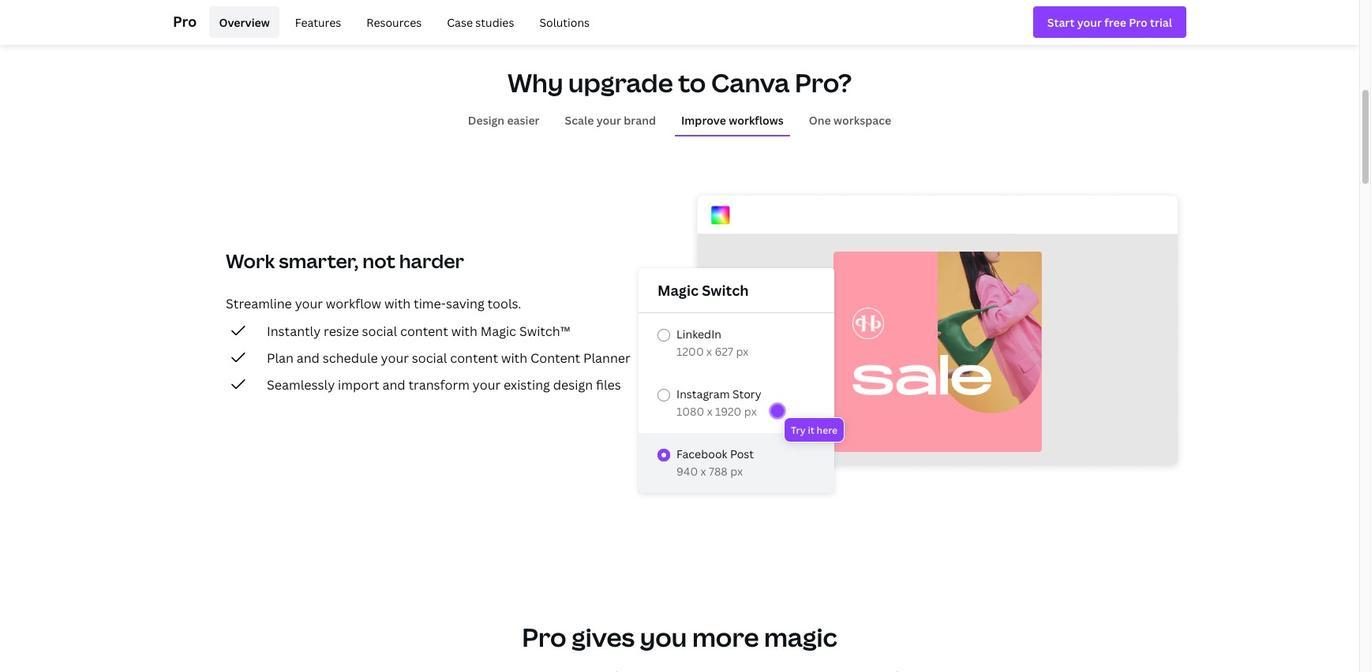 Task type: vqa. For each thing, say whether or not it's contained in the screenshot.
For to the right
no



Task type: describe. For each thing, give the bounding box(es) containing it.
solutions link
[[530, 6, 599, 38]]

resize
[[324, 323, 359, 340]]

plan
[[267, 350, 294, 367]]

resources link
[[357, 6, 431, 38]]

scale
[[565, 113, 594, 128]]

switch™
[[520, 323, 571, 340]]

time-
[[414, 295, 446, 313]]

planner
[[584, 350, 631, 367]]

case
[[447, 15, 473, 30]]

gives
[[572, 621, 635, 655]]

pro gives you more magic
[[522, 621, 838, 655]]

1920
[[716, 404, 742, 419]]

788
[[709, 464, 728, 479]]

1 horizontal spatial magic
[[658, 281, 699, 300]]

instagram
[[677, 387, 730, 402]]

saving
[[446, 295, 485, 313]]

seamlessly import and transform your existing design files
[[267, 376, 621, 394]]

facebook
[[677, 447, 728, 462]]

files
[[596, 376, 621, 394]]

canva
[[711, 65, 790, 99]]

design
[[468, 113, 505, 128]]

you
[[640, 621, 687, 655]]

overview
[[219, 15, 270, 30]]

content
[[531, 350, 581, 367]]

improve workflows
[[682, 113, 784, 128]]

menu bar inside pro element
[[203, 6, 599, 38]]

streamline your workflow with time-saving tools.
[[226, 295, 522, 313]]

harder
[[399, 248, 464, 274]]

overview link
[[210, 6, 279, 38]]

try
[[791, 424, 806, 437]]

case studies
[[447, 15, 514, 30]]

design
[[553, 376, 593, 394]]

px for story
[[745, 404, 757, 419]]

seamlessly
[[267, 376, 335, 394]]

linkedin
[[677, 327, 722, 342]]

existing
[[504, 376, 550, 394]]

1 horizontal spatial content
[[450, 350, 498, 367]]

0 horizontal spatial social
[[362, 323, 397, 340]]

px for post
[[731, 464, 743, 479]]

solutions
[[540, 15, 590, 30]]

try it here
[[791, 424, 838, 437]]

linkedin 1200 x 627 px
[[677, 327, 749, 359]]

one
[[809, 113, 831, 128]]

instagram story 1080 x 1920 px
[[677, 387, 762, 419]]

story
[[733, 387, 762, 402]]

why upgrade to canva pro?
[[508, 65, 852, 99]]

your down instantly resize social content with magic switch™
[[381, 350, 409, 367]]

resources
[[367, 15, 422, 30]]

studies
[[476, 15, 514, 30]]

one workspace
[[809, 113, 892, 128]]

upgrade
[[569, 65, 673, 99]]

it
[[808, 424, 815, 437]]

plan and schedule your social content with content planner
[[267, 350, 631, 367]]



Task type: locate. For each thing, give the bounding box(es) containing it.
scale your brand
[[565, 113, 656, 128]]

content
[[400, 323, 448, 340], [450, 350, 498, 367]]

menu bar containing overview
[[203, 6, 599, 38]]

and
[[297, 350, 320, 367], [383, 376, 406, 394]]

x for facebook
[[701, 464, 707, 479]]

x inside instagram story 1080 x 1920 px
[[707, 404, 713, 419]]

1 horizontal spatial and
[[383, 376, 406, 394]]

with
[[385, 295, 411, 313], [451, 323, 478, 340], [501, 350, 528, 367]]

work smarter, not harder
[[226, 248, 464, 274]]

import
[[338, 376, 380, 394]]

0 vertical spatial pro
[[173, 11, 197, 30]]

x inside facebook post 940 x 788 px
[[701, 464, 707, 479]]

post
[[730, 447, 754, 462]]

not
[[363, 248, 396, 274]]

1 vertical spatial magic
[[481, 323, 517, 340]]

content up seamlessly import and transform your existing design files at the bottom left
[[450, 350, 498, 367]]

improve
[[682, 113, 726, 128]]

0 vertical spatial and
[[297, 350, 320, 367]]

px down the story
[[745, 404, 757, 419]]

magic
[[764, 621, 838, 655]]

px inside the linkedin 1200 x 627 px
[[736, 344, 749, 359]]

1080
[[677, 404, 705, 419]]

your up instantly
[[295, 295, 323, 313]]

social
[[362, 323, 397, 340], [412, 350, 447, 367]]

schedule
[[323, 350, 378, 367]]

x
[[707, 344, 712, 359], [707, 404, 713, 419], [701, 464, 707, 479]]

and up seamlessly
[[297, 350, 320, 367]]

2 vertical spatial x
[[701, 464, 707, 479]]

here
[[817, 424, 838, 437]]

1 horizontal spatial pro
[[522, 621, 567, 655]]

design easier
[[468, 113, 540, 128]]

x left 627
[[707, 344, 712, 359]]

brand
[[624, 113, 656, 128]]

more
[[693, 621, 759, 655]]

magic left switch
[[658, 281, 699, 300]]

smarter,
[[279, 248, 359, 274]]

pro left overview
[[173, 11, 197, 30]]

0 vertical spatial social
[[362, 323, 397, 340]]

940
[[677, 464, 698, 479]]

0 horizontal spatial and
[[297, 350, 320, 367]]

content down the time-
[[400, 323, 448, 340]]

1 vertical spatial and
[[383, 376, 406, 394]]

magic
[[658, 281, 699, 300], [481, 323, 517, 340]]

1 vertical spatial px
[[745, 404, 757, 419]]

social down streamline your workflow with time-saving tools.
[[362, 323, 397, 340]]

x left 788
[[701, 464, 707, 479]]

0 horizontal spatial with
[[385, 295, 411, 313]]

instantly resize social content with magic switch™
[[267, 323, 571, 340]]

scale your brand button
[[559, 105, 663, 135]]

magic down tools.
[[481, 323, 517, 340]]

px
[[736, 344, 749, 359], [745, 404, 757, 419], [731, 464, 743, 479]]

social up transform
[[412, 350, 447, 367]]

case studies link
[[438, 6, 524, 38]]

features link
[[286, 6, 351, 38]]

px inside facebook post 940 x 788 px
[[731, 464, 743, 479]]

x for instagram
[[707, 404, 713, 419]]

instantly
[[267, 323, 321, 340]]

0 vertical spatial px
[[736, 344, 749, 359]]

switch
[[702, 281, 749, 300]]

1 vertical spatial pro
[[522, 621, 567, 655]]

0 vertical spatial with
[[385, 295, 411, 313]]

work
[[226, 248, 275, 274]]

pro element
[[173, 0, 1187, 44]]

magic switch option group
[[639, 313, 835, 494]]

facebook post 940 x 788 px
[[677, 447, 754, 479]]

pro for pro gives you more magic
[[522, 621, 567, 655]]

1 vertical spatial content
[[450, 350, 498, 367]]

why
[[508, 65, 563, 99]]

your right scale
[[597, 113, 622, 128]]

workflows
[[729, 113, 784, 128]]

1200
[[677, 344, 704, 359]]

pro for pro
[[173, 11, 197, 30]]

2 vertical spatial px
[[731, 464, 743, 479]]

0 vertical spatial x
[[707, 344, 712, 359]]

and right import
[[383, 376, 406, 394]]

your
[[597, 113, 622, 128], [295, 295, 323, 313], [381, 350, 409, 367], [473, 376, 501, 394]]

transform
[[409, 376, 470, 394]]

0 horizontal spatial magic
[[481, 323, 517, 340]]

0 horizontal spatial pro
[[173, 11, 197, 30]]

1 horizontal spatial with
[[451, 323, 478, 340]]

1 vertical spatial social
[[412, 350, 447, 367]]

one workspace button
[[803, 105, 898, 135]]

magic switch
[[658, 281, 749, 300]]

pro left gives
[[522, 621, 567, 655]]

pro
[[173, 11, 197, 30], [522, 621, 567, 655]]

to
[[679, 65, 706, 99]]

1 vertical spatial x
[[707, 404, 713, 419]]

tools.
[[488, 295, 522, 313]]

improve workflows button
[[675, 105, 790, 135]]

streamline
[[226, 295, 292, 313]]

x down instagram
[[707, 404, 713, 419]]

1 horizontal spatial social
[[412, 350, 447, 367]]

features
[[295, 15, 341, 30]]

0 vertical spatial content
[[400, 323, 448, 340]]

menu bar
[[203, 6, 599, 38]]

workspace
[[834, 113, 892, 128]]

design easier button
[[462, 105, 546, 135]]

x inside the linkedin 1200 x 627 px
[[707, 344, 712, 359]]

px right 627
[[736, 344, 749, 359]]

with down saving at the top left of page
[[451, 323, 478, 340]]

with up existing
[[501, 350, 528, 367]]

workflow
[[326, 295, 382, 313]]

your left existing
[[473, 376, 501, 394]]

your inside scale your brand button
[[597, 113, 622, 128]]

easier
[[507, 113, 540, 128]]

2 vertical spatial with
[[501, 350, 528, 367]]

1 vertical spatial with
[[451, 323, 478, 340]]

2 horizontal spatial with
[[501, 350, 528, 367]]

px inside instagram story 1080 x 1920 px
[[745, 404, 757, 419]]

pro?
[[795, 65, 852, 99]]

627
[[715, 344, 734, 359]]

0 horizontal spatial content
[[400, 323, 448, 340]]

px down the post
[[731, 464, 743, 479]]

with left the time-
[[385, 295, 411, 313]]

0 vertical spatial magic
[[658, 281, 699, 300]]



